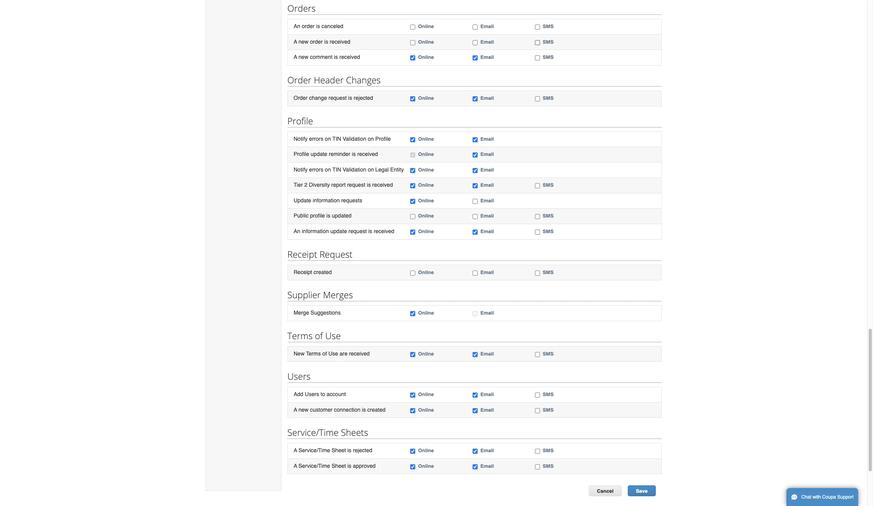 Task type: describe. For each thing, give the bounding box(es) containing it.
2
[[304, 182, 307, 188]]

with
[[813, 495, 821, 500]]

online for order change request is rejected
[[418, 95, 434, 101]]

online for receipt created
[[418, 269, 434, 275]]

online for notify errors on tin validation on legal entity
[[418, 167, 434, 173]]

update information requests
[[294, 197, 362, 204]]

0 horizontal spatial created
[[314, 269, 332, 275]]

email for public profile is updated
[[481, 213, 494, 219]]

requests
[[341, 197, 362, 204]]

to
[[321, 391, 325, 398]]

a for a new comment is received
[[294, 54, 297, 60]]

a new customer connection is created
[[294, 407, 386, 413]]

cancel
[[597, 489, 614, 494]]

email for a new order is received
[[481, 39, 494, 45]]

online for profile update reminder is received
[[418, 151, 434, 157]]

0 vertical spatial of
[[315, 329, 323, 342]]

header
[[314, 74, 344, 86]]

sms for a service/time sheet is rejected
[[543, 448, 554, 454]]

1 vertical spatial request
[[347, 182, 365, 188]]

email for a service/time sheet is rejected
[[481, 448, 494, 454]]

reminder
[[329, 151, 350, 157]]

email for receipt created
[[481, 269, 494, 275]]

an order is canceled
[[294, 23, 344, 29]]

email for merge suggestions
[[481, 310, 494, 316]]

1 vertical spatial use
[[329, 351, 338, 357]]

online for merge suggestions
[[418, 310, 434, 316]]

sms for receipt created
[[543, 269, 554, 275]]

email for order change request is rejected
[[481, 95, 494, 101]]

orders
[[287, 2, 316, 15]]

approved
[[353, 463, 376, 469]]

tin for legal
[[333, 166, 341, 173]]

rejected for order change request is rejected
[[354, 95, 373, 101]]

order for order change request is rejected
[[294, 95, 308, 101]]

on left legal
[[368, 166, 374, 173]]

1 vertical spatial terms
[[306, 351, 321, 357]]

sms for public profile is updated
[[543, 213, 554, 219]]

new for customer
[[299, 407, 309, 413]]

email for an order is canceled
[[481, 24, 494, 29]]

online for tier 2 diversity report request is received
[[418, 182, 434, 188]]

email for new terms of use are received
[[481, 351, 494, 357]]

email for profile update reminder is received
[[481, 151, 494, 157]]

change
[[309, 95, 327, 101]]

order for order header changes
[[287, 74, 312, 86]]

account
[[327, 391, 346, 398]]

a for a new order is received
[[294, 39, 297, 45]]

0 vertical spatial request
[[329, 95, 347, 101]]

save
[[636, 489, 648, 494]]

online for add users to account
[[418, 392, 434, 398]]

sms for an information update request is received
[[543, 229, 554, 234]]

service/time sheets
[[287, 426, 368, 439]]

errors for notify errors on tin validation on legal entity
[[309, 166, 323, 173]]

email for a service/time sheet is approved
[[481, 463, 494, 469]]

sms for a new comment is received
[[543, 54, 554, 60]]

sms for a new customer connection is created
[[543, 407, 554, 413]]

chat with coupa support button
[[787, 488, 859, 506]]

sms for a service/time sheet is approved
[[543, 463, 554, 469]]

a service/time sheet is approved
[[294, 463, 376, 469]]

public profile is updated
[[294, 213, 352, 219]]

a service/time sheet is rejected
[[294, 448, 372, 454]]

email for notify errors on tin validation on legal entity
[[481, 167, 494, 173]]

1 vertical spatial profile
[[375, 136, 391, 142]]

online for a new comment is received
[[418, 54, 434, 60]]

merge suggestions
[[294, 310, 341, 316]]

sms for new terms of use are received
[[543, 351, 554, 357]]

public
[[294, 213, 309, 219]]

customer
[[310, 407, 333, 413]]

add
[[294, 391, 303, 398]]

new for comment
[[299, 54, 309, 60]]

an for an order is canceled
[[294, 23, 300, 29]]

1 vertical spatial update
[[330, 228, 347, 234]]

sms for order change request is rejected
[[543, 95, 554, 101]]

merges
[[323, 289, 353, 301]]

connection
[[334, 407, 361, 413]]

1 vertical spatial created
[[367, 407, 386, 413]]

on down profile update reminder is received
[[325, 166, 331, 173]]

sheet for approved
[[332, 463, 346, 469]]

update
[[294, 197, 311, 204]]

online for an information update request is received
[[418, 229, 434, 234]]

save button
[[628, 486, 656, 497]]

online for a service/time sheet is rejected
[[418, 448, 434, 454]]

notify errors on tin validation on legal entity
[[294, 166, 404, 173]]



Task type: locate. For each thing, give the bounding box(es) containing it.
a
[[294, 39, 297, 45], [294, 54, 297, 60], [294, 407, 297, 413], [294, 448, 297, 454], [294, 463, 297, 469]]

a for a new customer connection is created
[[294, 407, 297, 413]]

notify for notify errors on tin validation on profile
[[294, 136, 308, 142]]

a for a service/time sheet is approved
[[294, 463, 297, 469]]

10 sms from the top
[[543, 392, 554, 398]]

profile
[[310, 213, 325, 219]]

online for new terms of use are received
[[418, 351, 434, 357]]

1 horizontal spatial created
[[367, 407, 386, 413]]

receipt up receipt created
[[287, 248, 317, 260]]

use up new terms of use are received
[[325, 329, 341, 342]]

receipt request
[[287, 248, 353, 260]]

2 a from the top
[[294, 54, 297, 60]]

request
[[329, 95, 347, 101], [347, 182, 365, 188], [349, 228, 367, 234]]

1 sheet from the top
[[332, 448, 346, 454]]

0 vertical spatial errors
[[309, 136, 323, 142]]

1 vertical spatial notify
[[294, 166, 308, 173]]

0 vertical spatial sheet
[[332, 448, 346, 454]]

15 online from the top
[[418, 392, 434, 398]]

validation up reminder
[[343, 136, 366, 142]]

2 vertical spatial request
[[349, 228, 367, 234]]

diversity
[[309, 182, 330, 188]]

1 an from the top
[[294, 23, 300, 29]]

validation
[[343, 136, 366, 142], [343, 166, 366, 173]]

sheet up a service/time sheet is approved
[[332, 448, 346, 454]]

0 vertical spatial validation
[[343, 136, 366, 142]]

comment
[[310, 54, 333, 60]]

information for update
[[313, 197, 340, 204]]

online for a service/time sheet is approved
[[418, 463, 434, 469]]

of up new terms of use are received
[[315, 329, 323, 342]]

0 vertical spatial profile
[[287, 115, 313, 127]]

0 vertical spatial new
[[299, 39, 309, 45]]

1 vertical spatial receipt
[[294, 269, 312, 275]]

report
[[331, 182, 346, 188]]

new down an order is canceled
[[299, 39, 309, 45]]

sms for add users to account
[[543, 392, 554, 398]]

new
[[294, 351, 305, 357]]

11 email from the top
[[481, 229, 494, 234]]

sheet
[[332, 448, 346, 454], [332, 463, 346, 469]]

online for a new customer connection is created
[[418, 407, 434, 413]]

created right connection on the left of the page
[[367, 407, 386, 413]]

an down orders
[[294, 23, 300, 29]]

tier
[[294, 182, 303, 188]]

2 errors from the top
[[309, 166, 323, 173]]

1 errors from the top
[[309, 136, 323, 142]]

11 sms from the top
[[543, 407, 554, 413]]

11 online from the top
[[418, 229, 434, 234]]

None checkbox
[[535, 25, 540, 30], [410, 40, 416, 45], [535, 40, 540, 45], [410, 56, 416, 61], [535, 56, 540, 61], [410, 96, 416, 101], [473, 96, 478, 101], [473, 168, 478, 173], [535, 183, 540, 189], [410, 214, 416, 219], [473, 214, 478, 219], [473, 230, 478, 235], [535, 230, 540, 235], [410, 271, 416, 276], [473, 271, 478, 276], [410, 352, 416, 357], [473, 352, 478, 357], [535, 352, 540, 357], [535, 393, 540, 398], [410, 408, 416, 413], [473, 408, 478, 413], [535, 449, 540, 454], [410, 465, 416, 470], [473, 465, 478, 470], [535, 25, 540, 30], [410, 40, 416, 45], [535, 40, 540, 45], [410, 56, 416, 61], [535, 56, 540, 61], [410, 96, 416, 101], [473, 96, 478, 101], [473, 168, 478, 173], [535, 183, 540, 189], [410, 214, 416, 219], [473, 214, 478, 219], [473, 230, 478, 235], [535, 230, 540, 235], [410, 271, 416, 276], [473, 271, 478, 276], [410, 352, 416, 357], [473, 352, 478, 357], [535, 352, 540, 357], [535, 393, 540, 398], [410, 408, 416, 413], [473, 408, 478, 413], [535, 449, 540, 454], [410, 465, 416, 470], [473, 465, 478, 470]]

receipt
[[287, 248, 317, 260], [294, 269, 312, 275]]

tin for profile
[[333, 136, 341, 142]]

order up "change"
[[287, 74, 312, 86]]

information
[[313, 197, 340, 204], [302, 228, 329, 234]]

9 sms from the top
[[543, 351, 554, 357]]

0 vertical spatial information
[[313, 197, 340, 204]]

new
[[299, 39, 309, 45], [299, 54, 309, 60], [299, 407, 309, 413]]

1 vertical spatial users
[[305, 391, 319, 398]]

1 vertical spatial rejected
[[353, 448, 372, 454]]

0 vertical spatial an
[[294, 23, 300, 29]]

users up the add
[[287, 370, 311, 383]]

profile up legal
[[375, 136, 391, 142]]

0 vertical spatial order
[[287, 74, 312, 86]]

notify up tier
[[294, 166, 308, 173]]

an down the 'public'
[[294, 228, 300, 234]]

profile down "change"
[[287, 115, 313, 127]]

16 online from the top
[[418, 407, 434, 413]]

8 sms from the top
[[543, 269, 554, 275]]

0 vertical spatial rejected
[[354, 95, 373, 101]]

3 online from the top
[[418, 54, 434, 60]]

on up profile update reminder is received
[[325, 136, 331, 142]]

1 sms from the top
[[543, 24, 554, 29]]

request down order header changes
[[329, 95, 347, 101]]

10 email from the top
[[481, 213, 494, 219]]

created
[[314, 269, 332, 275], [367, 407, 386, 413]]

2 validation from the top
[[343, 166, 366, 173]]

email for an information update request is received
[[481, 229, 494, 234]]

order header changes
[[287, 74, 381, 86]]

merge
[[294, 310, 309, 316]]

updated
[[332, 213, 352, 219]]

4 sms from the top
[[543, 95, 554, 101]]

1 vertical spatial an
[[294, 228, 300, 234]]

email for a new comment is received
[[481, 54, 494, 60]]

2 email from the top
[[481, 39, 494, 45]]

18 email from the top
[[481, 463, 494, 469]]

7 online from the top
[[418, 167, 434, 173]]

supplier merges
[[287, 289, 353, 301]]

0 vertical spatial service/time
[[287, 426, 339, 439]]

request down updated
[[349, 228, 367, 234]]

information up public profile is updated
[[313, 197, 340, 204]]

1 vertical spatial service/time
[[299, 448, 330, 454]]

profile
[[287, 115, 313, 127], [375, 136, 391, 142], [294, 151, 309, 157]]

2 vertical spatial profile
[[294, 151, 309, 157]]

validation up tier 2 diversity report request is received
[[343, 166, 366, 173]]

2 sms from the top
[[543, 39, 554, 45]]

order
[[302, 23, 315, 29], [310, 39, 323, 45]]

sheet for rejected
[[332, 448, 346, 454]]

2 vertical spatial service/time
[[299, 463, 330, 469]]

1 vertical spatial of
[[322, 351, 327, 357]]

users
[[287, 370, 311, 383], [305, 391, 319, 398]]

cancel link
[[589, 486, 622, 497]]

profile up tier
[[294, 151, 309, 157]]

17 online from the top
[[418, 448, 434, 454]]

14 email from the top
[[481, 351, 494, 357]]

3 sms from the top
[[543, 54, 554, 60]]

terms of use
[[287, 329, 341, 342]]

6 sms from the top
[[543, 213, 554, 219]]

service/time down "service/time sheets"
[[299, 448, 330, 454]]

3 new from the top
[[299, 407, 309, 413]]

update
[[311, 151, 327, 157], [330, 228, 347, 234]]

update left reminder
[[311, 151, 327, 157]]

2 vertical spatial new
[[299, 407, 309, 413]]

terms right new
[[306, 351, 321, 357]]

9 online from the top
[[418, 198, 434, 204]]

1 vertical spatial information
[[302, 228, 329, 234]]

information for an
[[302, 228, 329, 234]]

an information update request is received
[[294, 228, 395, 234]]

email for a new customer connection is created
[[481, 407, 494, 413]]

new left "comment"
[[299, 54, 309, 60]]

12 sms from the top
[[543, 448, 554, 454]]

2 new from the top
[[299, 54, 309, 60]]

4 online from the top
[[418, 95, 434, 101]]

17 email from the top
[[481, 448, 494, 454]]

receipt created
[[294, 269, 332, 275]]

email for tier 2 diversity report request is received
[[481, 182, 494, 188]]

0 vertical spatial users
[[287, 370, 311, 383]]

profile for profile update reminder is received
[[294, 151, 309, 157]]

errors
[[309, 136, 323, 142], [309, 166, 323, 173]]

0 horizontal spatial update
[[311, 151, 327, 157]]

12 email from the top
[[481, 269, 494, 275]]

email for add users to account
[[481, 392, 494, 398]]

legal
[[375, 166, 389, 173]]

1 new from the top
[[299, 39, 309, 45]]

online for notify errors on tin validation on profile
[[418, 136, 434, 142]]

profile for profile
[[287, 115, 313, 127]]

validation for profile
[[343, 136, 366, 142]]

0 vertical spatial receipt
[[287, 248, 317, 260]]

1 email from the top
[[481, 24, 494, 29]]

13 sms from the top
[[543, 463, 554, 469]]

2 sheet from the top
[[332, 463, 346, 469]]

1 vertical spatial order
[[294, 95, 308, 101]]

3 email from the top
[[481, 54, 494, 60]]

rejected
[[354, 95, 373, 101], [353, 448, 372, 454]]

notify
[[294, 136, 308, 142], [294, 166, 308, 173]]

on
[[325, 136, 331, 142], [368, 136, 374, 142], [325, 166, 331, 173], [368, 166, 374, 173]]

email
[[481, 24, 494, 29], [481, 39, 494, 45], [481, 54, 494, 60], [481, 95, 494, 101], [481, 136, 494, 142], [481, 151, 494, 157], [481, 167, 494, 173], [481, 182, 494, 188], [481, 198, 494, 204], [481, 213, 494, 219], [481, 229, 494, 234], [481, 269, 494, 275], [481, 310, 494, 316], [481, 351, 494, 357], [481, 392, 494, 398], [481, 407, 494, 413], [481, 448, 494, 454], [481, 463, 494, 469]]

tin
[[333, 136, 341, 142], [333, 166, 341, 173]]

email for notify errors on tin validation on profile
[[481, 136, 494, 142]]

sms for an order is canceled
[[543, 24, 554, 29]]

terms
[[287, 329, 313, 342], [306, 351, 321, 357]]

request
[[320, 248, 353, 260]]

use left are
[[329, 351, 338, 357]]

are
[[340, 351, 348, 357]]

sheet down a service/time sheet is rejected
[[332, 463, 346, 469]]

rejected for a service/time sheet is rejected
[[353, 448, 372, 454]]

sms
[[543, 24, 554, 29], [543, 39, 554, 45], [543, 54, 554, 60], [543, 95, 554, 101], [543, 182, 554, 188], [543, 213, 554, 219], [543, 229, 554, 234], [543, 269, 554, 275], [543, 351, 554, 357], [543, 392, 554, 398], [543, 407, 554, 413], [543, 448, 554, 454], [543, 463, 554, 469]]

coupa
[[823, 495, 836, 500]]

order change request is rejected
[[294, 95, 373, 101]]

errors up profile update reminder is received
[[309, 136, 323, 142]]

1 a from the top
[[294, 39, 297, 45]]

notify up profile update reminder is received
[[294, 136, 308, 142]]

4 email from the top
[[481, 95, 494, 101]]

13 online from the top
[[418, 310, 434, 316]]

email for update information requests
[[481, 198, 494, 204]]

online for a new order is received
[[418, 39, 434, 45]]

16 email from the top
[[481, 407, 494, 413]]

order left "change"
[[294, 95, 308, 101]]

13 email from the top
[[481, 310, 494, 316]]

3 a from the top
[[294, 407, 297, 413]]

14 online from the top
[[418, 351, 434, 357]]

12 online from the top
[[418, 269, 434, 275]]

add users to account
[[294, 391, 346, 398]]

5 email from the top
[[481, 136, 494, 142]]

1 notify from the top
[[294, 136, 308, 142]]

5 online from the top
[[418, 136, 434, 142]]

0 vertical spatial update
[[311, 151, 327, 157]]

1 vertical spatial tin
[[333, 166, 341, 173]]

4 a from the top
[[294, 448, 297, 454]]

suggestions
[[311, 310, 341, 316]]

10 online from the top
[[418, 213, 434, 219]]

tin up profile update reminder is received
[[333, 136, 341, 142]]

a for a service/time sheet is rejected
[[294, 448, 297, 454]]

tier 2 diversity report request is received
[[294, 182, 393, 188]]

online for update information requests
[[418, 198, 434, 204]]

chat
[[802, 495, 812, 500]]

receipt up supplier
[[294, 269, 312, 275]]

online for an order is canceled
[[418, 24, 434, 29]]

entity
[[390, 166, 404, 173]]

sms for tier 2 diversity report request is received
[[543, 182, 554, 188]]

sms for a new order is received
[[543, 39, 554, 45]]

new down the add
[[299, 407, 309, 413]]

1 tin from the top
[[333, 136, 341, 142]]

2 online from the top
[[418, 39, 434, 45]]

18 online from the top
[[418, 463, 434, 469]]

receipt for receipt created
[[294, 269, 312, 275]]

rejected down changes
[[354, 95, 373, 101]]

2 tin from the top
[[333, 166, 341, 173]]

5 sms from the top
[[543, 182, 554, 188]]

errors up "diversity"
[[309, 166, 323, 173]]

validation for legal
[[343, 166, 366, 173]]

order
[[287, 74, 312, 86], [294, 95, 308, 101]]

1 vertical spatial order
[[310, 39, 323, 45]]

0 vertical spatial order
[[302, 23, 315, 29]]

a new comment is received
[[294, 54, 360, 60]]

request up requests
[[347, 182, 365, 188]]

service/time for a service/time sheet is approved
[[299, 463, 330, 469]]

service/time
[[287, 426, 339, 439], [299, 448, 330, 454], [299, 463, 330, 469]]

5 a from the top
[[294, 463, 297, 469]]

update down updated
[[330, 228, 347, 234]]

canceled
[[322, 23, 344, 29]]

1 validation from the top
[[343, 136, 366, 142]]

created down receipt request
[[314, 269, 332, 275]]

service/time down the customer
[[287, 426, 339, 439]]

chat with coupa support
[[802, 495, 854, 500]]

8 online from the top
[[418, 182, 434, 188]]

users left to
[[305, 391, 319, 398]]

2 an from the top
[[294, 228, 300, 234]]

use
[[325, 329, 341, 342], [329, 351, 338, 357]]

information down profile
[[302, 228, 329, 234]]

0 vertical spatial use
[[325, 329, 341, 342]]

supplier
[[287, 289, 321, 301]]

9 email from the top
[[481, 198, 494, 204]]

2 notify from the top
[[294, 166, 308, 173]]

new terms of use are received
[[294, 351, 370, 357]]

online
[[418, 24, 434, 29], [418, 39, 434, 45], [418, 54, 434, 60], [418, 95, 434, 101], [418, 136, 434, 142], [418, 151, 434, 157], [418, 167, 434, 173], [418, 182, 434, 188], [418, 198, 434, 204], [418, 213, 434, 219], [418, 229, 434, 234], [418, 269, 434, 275], [418, 310, 434, 316], [418, 351, 434, 357], [418, 392, 434, 398], [418, 407, 434, 413], [418, 448, 434, 454], [418, 463, 434, 469]]

receipt for receipt request
[[287, 248, 317, 260]]

0 vertical spatial created
[[314, 269, 332, 275]]

1 vertical spatial sheet
[[332, 463, 346, 469]]

6 online from the top
[[418, 151, 434, 157]]

new for order
[[299, 39, 309, 45]]

errors for notify errors on tin validation on profile
[[309, 136, 323, 142]]

changes
[[346, 74, 381, 86]]

rejected up approved
[[353, 448, 372, 454]]

1 vertical spatial new
[[299, 54, 309, 60]]

0 vertical spatial tin
[[333, 136, 341, 142]]

an for an information update request is received
[[294, 228, 300, 234]]

received
[[330, 39, 350, 45], [340, 54, 360, 60], [357, 151, 378, 157], [372, 182, 393, 188], [374, 228, 395, 234], [349, 351, 370, 357]]

7 email from the top
[[481, 167, 494, 173]]

a new order is received
[[294, 39, 350, 45]]

7 sms from the top
[[543, 229, 554, 234]]

of
[[315, 329, 323, 342], [322, 351, 327, 357]]

online for public profile is updated
[[418, 213, 434, 219]]

on up notify errors on tin validation on legal entity
[[368, 136, 374, 142]]

order down orders
[[302, 23, 315, 29]]

1 vertical spatial validation
[[343, 166, 366, 173]]

1 vertical spatial errors
[[309, 166, 323, 173]]

terms up new
[[287, 329, 313, 342]]

support
[[838, 495, 854, 500]]

profile update reminder is received
[[294, 151, 378, 157]]

notify errors on tin validation on profile
[[294, 136, 391, 142]]

tin down profile update reminder is received
[[333, 166, 341, 173]]

1 horizontal spatial update
[[330, 228, 347, 234]]

of left are
[[322, 351, 327, 357]]

is
[[316, 23, 320, 29], [324, 39, 328, 45], [334, 54, 338, 60], [348, 95, 352, 101], [352, 151, 356, 157], [367, 182, 371, 188], [327, 213, 330, 219], [368, 228, 372, 234], [362, 407, 366, 413], [348, 448, 352, 454], [348, 463, 352, 469]]

notify for notify errors on tin validation on legal entity
[[294, 166, 308, 173]]

15 email from the top
[[481, 392, 494, 398]]

0 vertical spatial notify
[[294, 136, 308, 142]]

order down an order is canceled
[[310, 39, 323, 45]]

0 vertical spatial terms
[[287, 329, 313, 342]]

1 online from the top
[[418, 24, 434, 29]]

8 email from the top
[[481, 182, 494, 188]]

6 email from the top
[[481, 151, 494, 157]]

sheets
[[341, 426, 368, 439]]

None checkbox
[[410, 25, 416, 30], [473, 25, 478, 30], [473, 40, 478, 45], [473, 56, 478, 61], [535, 96, 540, 101], [410, 137, 416, 142], [473, 137, 478, 142], [410, 153, 416, 158], [473, 153, 478, 158], [410, 168, 416, 173], [410, 183, 416, 189], [473, 183, 478, 189], [410, 199, 416, 204], [473, 199, 478, 204], [535, 214, 540, 219], [410, 230, 416, 235], [535, 271, 540, 276], [410, 311, 416, 316], [473, 311, 478, 316], [410, 393, 416, 398], [473, 393, 478, 398], [535, 408, 540, 413], [410, 449, 416, 454], [473, 449, 478, 454], [535, 465, 540, 470], [410, 25, 416, 30], [473, 25, 478, 30], [473, 40, 478, 45], [473, 56, 478, 61], [535, 96, 540, 101], [410, 137, 416, 142], [473, 137, 478, 142], [410, 153, 416, 158], [473, 153, 478, 158], [410, 168, 416, 173], [410, 183, 416, 189], [473, 183, 478, 189], [410, 199, 416, 204], [473, 199, 478, 204], [535, 214, 540, 219], [410, 230, 416, 235], [535, 271, 540, 276], [410, 311, 416, 316], [473, 311, 478, 316], [410, 393, 416, 398], [473, 393, 478, 398], [535, 408, 540, 413], [410, 449, 416, 454], [473, 449, 478, 454], [535, 465, 540, 470]]

service/time for a service/time sheet is rejected
[[299, 448, 330, 454]]

service/time down a service/time sheet is rejected
[[299, 463, 330, 469]]

an
[[294, 23, 300, 29], [294, 228, 300, 234]]



Task type: vqa. For each thing, say whether or not it's contained in the screenshot.
SMS for A new order is received
yes



